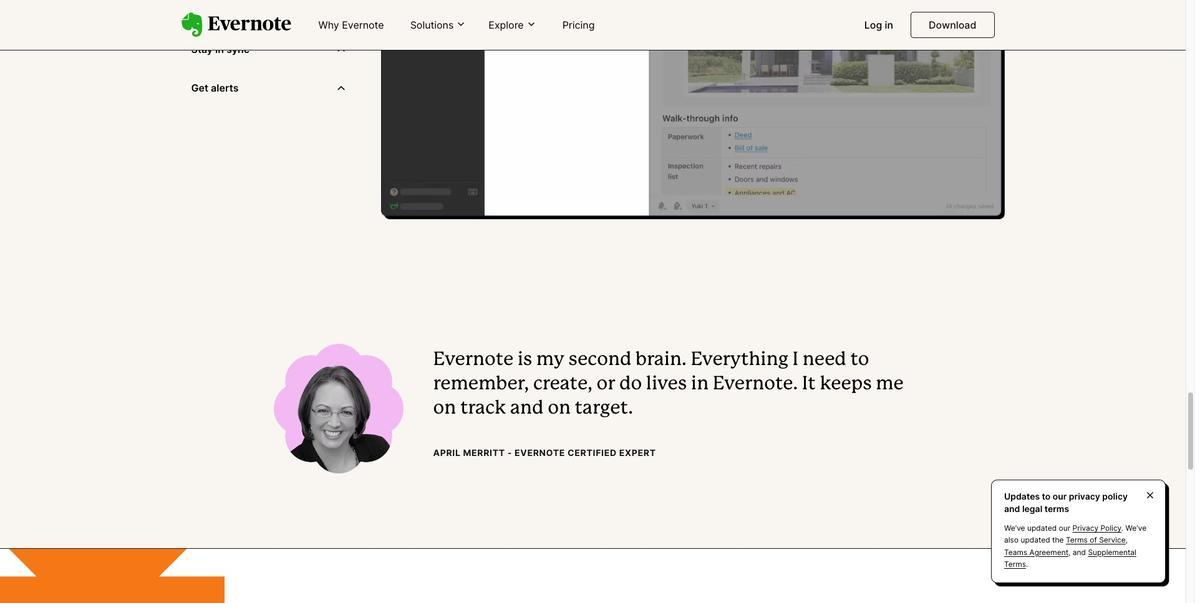 Task type: describe. For each thing, give the bounding box(es) containing it.
everything
[[691, 351, 788, 369]]

lives
[[646, 376, 687, 393]]

april merritt - evernote certified expert
[[433, 448, 656, 458]]

1 vertical spatial ,
[[1068, 548, 1071, 557]]

the
[[1052, 536, 1064, 545]]

to inside evernote is my second brain. everything i need to remember, create, or do lives in evernote. it keeps me on track and on target.
[[850, 351, 869, 369]]

. for .
[[1026, 560, 1028, 569]]

we've updated our privacy policy
[[1004, 524, 1121, 533]]

target.
[[575, 400, 633, 418]]

updates
[[1004, 492, 1040, 502]]

april expert image
[[274, 344, 403, 474]]

why evernote
[[318, 19, 384, 31]]

service
[[1099, 536, 1126, 545]]

is
[[518, 351, 532, 369]]

why evernote link
[[311, 14, 391, 37]]

certified
[[568, 448, 617, 458]]

updated inside . we've also updated the
[[1021, 536, 1050, 545]]

. we've also updated the
[[1004, 524, 1146, 545]]

or
[[597, 376, 615, 393]]

. for . we've also updated the
[[1121, 524, 1123, 533]]

evernote inside evernote is my second brain. everything i need to remember, create, or do lives in evernote. it keeps me on track and on target.
[[433, 351, 513, 369]]

0 horizontal spatial evernote
[[342, 19, 384, 31]]

teams
[[1004, 548, 1027, 557]]

terms inside supplemental terms
[[1004, 560, 1026, 569]]

legal
[[1022, 504, 1042, 514]]

log in
[[864, 19, 893, 31]]

terms inside terms of service , teams agreement , and
[[1066, 536, 1088, 545]]

policy
[[1102, 492, 1128, 502]]

1 we've from the left
[[1004, 524, 1025, 533]]

remember,
[[433, 376, 529, 393]]

brain.
[[636, 351, 687, 369]]

and inside terms of service , teams agreement , and
[[1073, 548, 1086, 557]]

need
[[803, 351, 846, 369]]

sync
[[226, 43, 249, 55]]

in for log
[[885, 19, 893, 31]]

it
[[802, 376, 816, 393]]

create,
[[533, 376, 592, 393]]

privacy
[[1073, 524, 1098, 533]]

evernote logo image
[[181, 13, 291, 37]]

second
[[569, 351, 631, 369]]

download
[[929, 19, 976, 31]]

our for privacy
[[1059, 524, 1070, 533]]

evernote is my second brain. everything i need to remember, create, or do lives in evernote. it keeps me on track and on target.
[[433, 351, 904, 418]]

in inside evernote is my second brain. everything i need to remember, create, or do lives in evernote. it keeps me on track and on target.
[[691, 376, 709, 393]]

explore button
[[485, 18, 540, 32]]

do
[[619, 376, 642, 393]]

solutions
[[410, 19, 454, 31]]

-
[[508, 448, 512, 458]]

stay in sync
[[191, 43, 249, 55]]

solutions button
[[406, 18, 470, 32]]

your
[[212, 4, 234, 16]]

supplemental terms link
[[1004, 548, 1136, 569]]



Task type: vqa. For each thing, say whether or not it's contained in the screenshot.
Source
no



Task type: locate. For each thing, give the bounding box(es) containing it.
in right lives
[[691, 376, 709, 393]]

evernote right why
[[342, 19, 384, 31]]

1 horizontal spatial on
[[548, 400, 571, 418]]

updated
[[1027, 524, 1057, 533], [1021, 536, 1050, 545]]

see
[[191, 4, 209, 16]]

0 vertical spatial updated
[[1027, 524, 1057, 533]]

and down . we've also updated the
[[1073, 548, 1086, 557]]

2 vertical spatial in
[[691, 376, 709, 393]]

in for stay
[[215, 43, 224, 55]]

0 horizontal spatial we've
[[1004, 524, 1025, 533]]

we've
[[1004, 524, 1025, 533], [1126, 524, 1146, 533]]

to
[[850, 351, 869, 369], [1042, 492, 1051, 502]]

0 horizontal spatial to
[[850, 351, 869, 369]]

terms of service link
[[1066, 536, 1126, 545]]

keeps
[[820, 376, 872, 393]]

1 on from the left
[[433, 400, 456, 418]]

privacy
[[1069, 492, 1100, 502]]

priorities
[[236, 4, 279, 16]]

also
[[1004, 536, 1019, 545]]

,
[[1126, 536, 1128, 545], [1068, 548, 1071, 557]]

1 horizontal spatial to
[[1042, 492, 1051, 502]]

0 horizontal spatial on
[[433, 400, 456, 418]]

evernote right -
[[515, 448, 565, 458]]

expert
[[619, 448, 656, 458]]

my
[[536, 351, 564, 369]]

terms
[[1045, 504, 1069, 514]]

1 horizontal spatial and
[[1004, 504, 1020, 514]]

track
[[460, 400, 506, 418]]

organize your way image
[[381, 0, 1005, 220]]

log in link
[[857, 14, 901, 37]]

1 vertical spatial in
[[215, 43, 224, 55]]

0 vertical spatial to
[[850, 351, 869, 369]]

teams agreement link
[[1004, 548, 1068, 557]]

me
[[876, 376, 904, 393]]

on left track
[[433, 400, 456, 418]]

see your priorities
[[191, 4, 279, 16]]

2 vertical spatial evernote
[[515, 448, 565, 458]]

. up service in the right of the page
[[1121, 524, 1123, 533]]

2 horizontal spatial and
[[1073, 548, 1086, 557]]

in right stay
[[215, 43, 224, 55]]

merritt
[[463, 448, 505, 458]]

terms down teams
[[1004, 560, 1026, 569]]

alerts
[[211, 82, 239, 94]]

1 horizontal spatial ,
[[1126, 536, 1128, 545]]

1 vertical spatial to
[[1042, 492, 1051, 502]]

. down teams agreement link
[[1026, 560, 1028, 569]]

to inside updates to our privacy policy and legal terms
[[1042, 492, 1051, 502]]

and down create,
[[510, 400, 544, 418]]

updates to our privacy policy and legal terms
[[1004, 492, 1128, 514]]

pricing
[[562, 19, 595, 31]]

terms down the privacy
[[1066, 536, 1088, 545]]

2 we've from the left
[[1126, 524, 1146, 533]]

0 vertical spatial our
[[1053, 492, 1067, 502]]

get alerts
[[191, 82, 239, 94]]

1 vertical spatial and
[[1004, 504, 1020, 514]]

0 vertical spatial ,
[[1126, 536, 1128, 545]]

april
[[433, 448, 461, 458]]

1 vertical spatial evernote
[[433, 351, 513, 369]]

to up keeps
[[850, 351, 869, 369]]

explore
[[489, 19, 524, 31]]

our inside updates to our privacy policy and legal terms
[[1053, 492, 1067, 502]]

updated up the
[[1027, 524, 1057, 533]]

and inside updates to our privacy policy and legal terms
[[1004, 504, 1020, 514]]

to up the terms
[[1042, 492, 1051, 502]]

we've right policy
[[1126, 524, 1146, 533]]

our
[[1053, 492, 1067, 502], [1059, 524, 1070, 533]]

0 horizontal spatial terms
[[1004, 560, 1026, 569]]

2 on from the left
[[548, 400, 571, 418]]

0 horizontal spatial .
[[1026, 560, 1028, 569]]

supplemental
[[1088, 548, 1136, 557]]

in right log
[[885, 19, 893, 31]]

we've inside . we've also updated the
[[1126, 524, 1146, 533]]

terms of service , teams agreement , and
[[1004, 536, 1128, 557]]

1 vertical spatial .
[[1026, 560, 1028, 569]]

and down 'updates' in the right bottom of the page
[[1004, 504, 1020, 514]]

2 horizontal spatial in
[[885, 19, 893, 31]]

0 horizontal spatial and
[[510, 400, 544, 418]]

i
[[793, 351, 799, 369]]

supplemental terms
[[1004, 548, 1136, 569]]

, up supplemental
[[1126, 536, 1128, 545]]

our up the terms
[[1053, 492, 1067, 502]]

2 vertical spatial and
[[1073, 548, 1086, 557]]

.
[[1121, 524, 1123, 533], [1026, 560, 1028, 569]]

terms
[[1066, 536, 1088, 545], [1004, 560, 1026, 569]]

1 horizontal spatial evernote
[[433, 351, 513, 369]]

privacy policy link
[[1073, 524, 1121, 533]]

get
[[191, 82, 208, 94]]

0 vertical spatial terms
[[1066, 536, 1088, 545]]

agreement
[[1030, 548, 1068, 557]]

evernote.
[[713, 376, 798, 393]]

and inside evernote is my second brain. everything i need to remember, create, or do lives in evernote. it keeps me on track and on target.
[[510, 400, 544, 418]]

0 vertical spatial .
[[1121, 524, 1123, 533]]

1 horizontal spatial terms
[[1066, 536, 1088, 545]]

0 horizontal spatial in
[[215, 43, 224, 55]]

0 vertical spatial and
[[510, 400, 544, 418]]

1 horizontal spatial in
[[691, 376, 709, 393]]

1 vertical spatial terms
[[1004, 560, 1026, 569]]

evernote
[[342, 19, 384, 31], [433, 351, 513, 369], [515, 448, 565, 458]]

0 horizontal spatial ,
[[1068, 548, 1071, 557]]

our for privacy
[[1053, 492, 1067, 502]]

updated up teams agreement link
[[1021, 536, 1050, 545]]

1 vertical spatial our
[[1059, 524, 1070, 533]]

why
[[318, 19, 339, 31]]

2 horizontal spatial evernote
[[515, 448, 565, 458]]

our up the
[[1059, 524, 1070, 533]]

we've up also
[[1004, 524, 1025, 533]]

and
[[510, 400, 544, 418], [1004, 504, 1020, 514], [1073, 548, 1086, 557]]

. inside . we've also updated the
[[1121, 524, 1123, 533]]

stay
[[191, 43, 213, 55]]

pricing link
[[555, 14, 602, 37]]

of
[[1090, 536, 1097, 545]]

policy
[[1101, 524, 1121, 533]]

0 vertical spatial in
[[885, 19, 893, 31]]

evernote up remember,
[[433, 351, 513, 369]]

download link
[[911, 12, 995, 38]]

1 horizontal spatial we've
[[1126, 524, 1146, 533]]

in
[[885, 19, 893, 31], [215, 43, 224, 55], [691, 376, 709, 393]]

1 horizontal spatial .
[[1121, 524, 1123, 533]]

, down . we've also updated the
[[1068, 548, 1071, 557]]

log
[[864, 19, 882, 31]]

on
[[433, 400, 456, 418], [548, 400, 571, 418]]

1 vertical spatial updated
[[1021, 536, 1050, 545]]

0 vertical spatial evernote
[[342, 19, 384, 31]]

on down create,
[[548, 400, 571, 418]]



